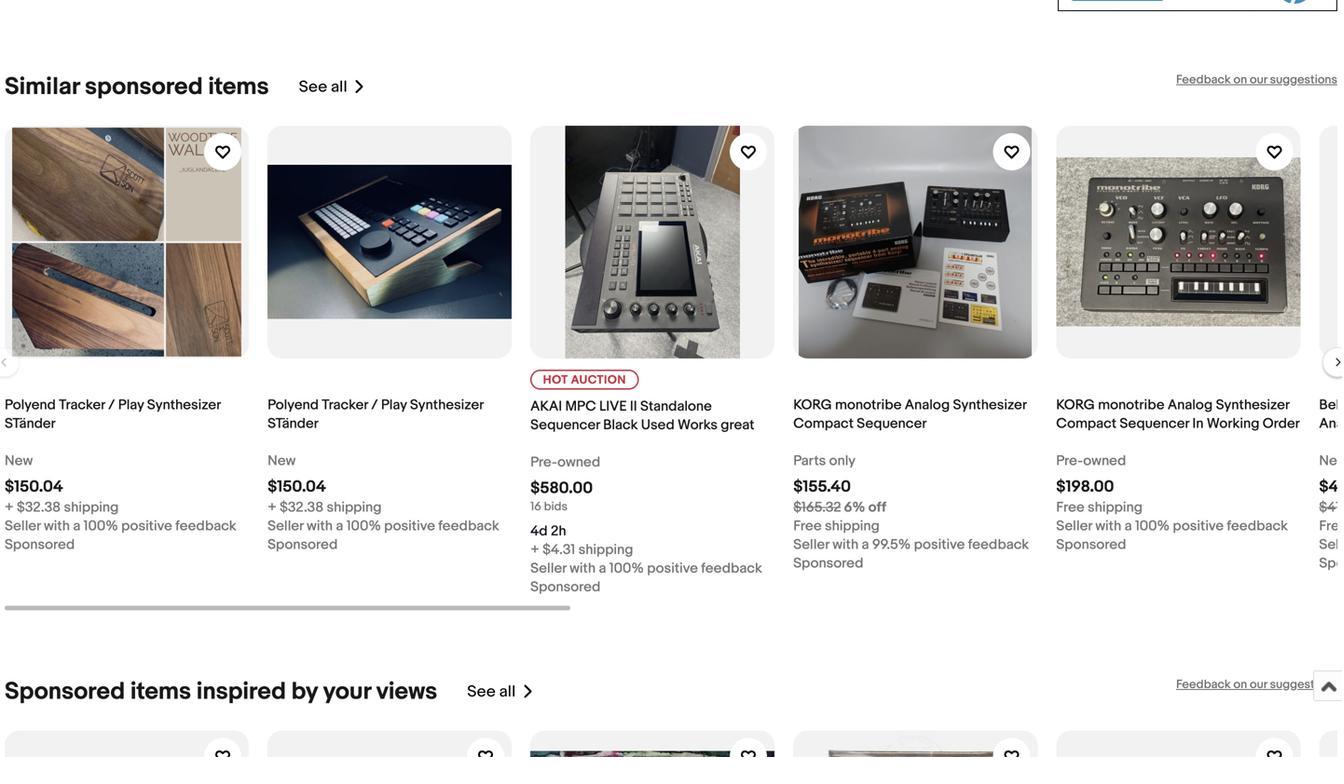 Task type: vqa. For each thing, say whether or not it's contained in the screenshot.
Certified to the right
no



Task type: locate. For each thing, give the bounding box(es) containing it.
0 horizontal spatial $150.04
[[5, 477, 63, 497]]

with
[[44, 518, 70, 535], [307, 518, 333, 535], [1095, 518, 1121, 535], [832, 537, 859, 553], [570, 560, 596, 577]]

pre-owned text field for $198.00
[[1056, 452, 1126, 470]]

1 new $150.04 + $32.38 shipping seller with a 100% positive feedback sponsored from the left
[[5, 453, 236, 553]]

Seller with a 100% positive feedback text field
[[5, 517, 236, 536], [268, 517, 499, 536], [530, 559, 762, 578]]

feedback
[[1176, 72, 1231, 87], [1176, 678, 1231, 692]]

positive for free shipping text field
[[1173, 518, 1224, 535]]

compact for $155.40
[[793, 415, 854, 432]]

Sponsored text field
[[268, 536, 338, 554], [1056, 536, 1126, 554], [793, 554, 863, 573]]

feedback inside pre-owned $580.00 16 bids 4d 2h + $4.31 shipping seller with a 100% positive feedback sponsored
[[701, 560, 762, 577]]

1 horizontal spatial analog
[[1168, 397, 1213, 414]]

2 / from the left
[[371, 397, 378, 414]]

1 on from the top
[[1233, 72, 1247, 87]]

compact up $198.00 text box
[[1056, 415, 1117, 432]]

see all for similar sponsored items
[[299, 77, 347, 97]]

feedback for + $32.38 shipping text field seller with a 100% positive feedback text field
[[175, 518, 236, 535]]

sponsored text field down the $4.31
[[530, 578, 601, 597]]

polyend up $150.04 text box
[[5, 397, 56, 414]]

Seller with a 100% positive feedback text field
[[1056, 517, 1288, 536]]

1 vertical spatial suggestions
[[1270, 678, 1337, 692]]

$150.04 text field
[[5, 477, 63, 497]]

seller down free shipping text box
[[793, 537, 829, 553]]

seller with a 100% positive feedback text field for + $32.38 shipping text field
[[5, 517, 236, 536]]

monotribe
[[835, 397, 902, 414], [1098, 397, 1165, 414]]

0 horizontal spatial +
[[5, 499, 14, 516]]

with down + $32.38 shipping text box
[[307, 518, 333, 535]]

owned inside pre-owned $198.00 free shipping seller with a 100% positive feedback sponsored
[[1083, 453, 1126, 470]]

monotribe inside korg monotribe analog synthesizer compact sequencer in working order
[[1098, 397, 1165, 414]]

see all text field for similar sponsored items
[[299, 77, 347, 97]]

0 horizontal spatial sponsored text field
[[5, 536, 75, 554]]

1 horizontal spatial new $150.04 + $32.38 shipping seller with a 100% positive feedback sponsored
[[268, 453, 499, 553]]

1 feedback on our suggestions link from the top
[[1176, 72, 1337, 87]]

sequencer for $198.00
[[1120, 415, 1189, 432]]

0 horizontal spatial monotribe
[[835, 397, 902, 414]]

1 horizontal spatial sponsored text field
[[530, 578, 601, 597]]

sequencer
[[857, 415, 927, 432], [1120, 415, 1189, 432], [530, 417, 600, 434]]

sponsored
[[5, 537, 75, 553], [268, 537, 338, 553], [1056, 537, 1126, 553], [793, 555, 863, 572], [530, 579, 601, 596], [5, 678, 125, 707]]

1 vertical spatial our
[[1250, 678, 1267, 692]]

monotribe inside "korg monotribe analog synthesizer compact sequencer"
[[835, 397, 902, 414]]

0 vertical spatial all
[[331, 77, 347, 97]]

feedback on our suggestions for similar sponsored items
[[1176, 72, 1337, 87]]

2 new from the left
[[268, 453, 296, 470]]

New text field
[[5, 452, 33, 470], [268, 452, 296, 470]]

$32.38
[[17, 499, 61, 516], [280, 499, 324, 516]]

2 feedback on our suggestions from the top
[[1176, 678, 1337, 692]]

tracker
[[59, 397, 105, 414], [322, 397, 368, 414]]

pre- inside pre-owned $580.00 16 bids 4d 2h + $4.31 shipping seller with a 100% positive feedback sponsored
[[530, 454, 557, 471]]

ständer up $150.04 text field
[[268, 415, 319, 432]]

auction
[[571, 373, 626, 388]]

analog inside "korg monotribe analog synthesizer compact sequencer"
[[905, 397, 950, 414]]

0 horizontal spatial tracker
[[59, 397, 105, 414]]

0 vertical spatial on
[[1233, 72, 1247, 87]]

2 monotribe from the left
[[1098, 397, 1165, 414]]

owned
[[1083, 453, 1126, 470], [557, 454, 600, 471]]

with inside pre-owned $198.00 free shipping seller with a 100% positive feedback sponsored
[[1095, 518, 1121, 535]]

items
[[208, 72, 269, 101], [130, 678, 191, 707]]

a
[[73, 518, 80, 535], [336, 518, 343, 535], [1125, 518, 1132, 535], [862, 537, 869, 553], [599, 560, 606, 577]]

2 new text field from the left
[[268, 452, 296, 470]]

$198.00 text field
[[1056, 477, 1114, 497]]

0 vertical spatial feedback
[[1176, 72, 1231, 87]]

sponsored text field down + $32.38 shipping text box
[[268, 536, 338, 554]]

play for + $32.38 shipping text field
[[118, 397, 144, 414]]

polyend up $150.04 text field
[[268, 397, 319, 414]]

0 horizontal spatial /
[[108, 397, 115, 414]]

pre- inside pre-owned $198.00 free shipping seller with a 100% positive feedback sponsored
[[1056, 453, 1083, 470]]

Seller with a 99.5% positive feedback text field
[[793, 536, 1029, 554]]

sequencer left in
[[1120, 415, 1189, 432]]

2 horizontal spatial +
[[530, 542, 539, 559]]

0 vertical spatial items
[[208, 72, 269, 101]]

positive
[[121, 518, 172, 535], [384, 518, 435, 535], [1173, 518, 1224, 535], [914, 537, 965, 553], [647, 560, 698, 577]]

1 tracker from the left
[[59, 397, 105, 414]]

korg up parts on the right
[[793, 397, 832, 414]]

shipping
[[64, 499, 119, 516], [327, 499, 382, 516], [1088, 499, 1143, 516], [825, 518, 880, 535], [578, 542, 633, 559]]

free down $198.00 text box
[[1056, 499, 1085, 516]]

$150.04 text field
[[268, 477, 326, 497]]

seller with a 100% positive feedback text field for + $32.38 shipping text box
[[268, 517, 499, 536]]

used
[[641, 417, 675, 434]]

1 synthesizer from the left
[[147, 397, 221, 414]]

1 vertical spatial feedback on our suggestions
[[1176, 678, 1337, 692]]

shipping inside pre-owned $580.00 16 bids 4d 2h + $4.31 shipping seller with a 100% positive feedback sponsored
[[578, 542, 633, 559]]

$32.38 down $150.04 text field
[[280, 499, 324, 516]]

black
[[603, 417, 638, 434]]

sponsored text field down + $32.38 shipping text field
[[5, 536, 75, 554]]

1 horizontal spatial play
[[381, 397, 407, 414]]

play
[[118, 397, 144, 414], [381, 397, 407, 414]]

0 horizontal spatial new
[[5, 453, 33, 470]]

See all text field
[[299, 77, 347, 97], [467, 682, 516, 702]]

0 horizontal spatial new $150.04 + $32.38 shipping seller with a 100% positive feedback sponsored
[[5, 453, 236, 553]]

2 suggestions from the top
[[1270, 678, 1337, 692]]

with down free shipping text field
[[1095, 518, 1121, 535]]

akai mpc live ii standalone sequencer black used works great
[[530, 398, 754, 434]]

a for sponsored text box corresponding to +
[[336, 518, 343, 535]]

feedback inside pre-owned $198.00 free shipping seller with a 100% positive feedback sponsored
[[1227, 518, 1288, 535]]

Free text field
[[1319, 517, 1342, 536]]

1 polyend from the left
[[5, 397, 56, 414]]

suggestions
[[1270, 72, 1337, 87], [1270, 678, 1337, 692]]

0 horizontal spatial pre-owned text field
[[530, 453, 600, 472]]

monotribe for $198.00
[[1098, 397, 1165, 414]]

off
[[868, 499, 886, 516]]

0 vertical spatial sponsored text field
[[5, 536, 75, 554]]

Sponsored text field
[[5, 536, 75, 554], [530, 578, 601, 597]]

0 vertical spatial see all
[[299, 77, 347, 97]]

a inside pre-owned $198.00 free shipping seller with a 100% positive feedback sponsored
[[1125, 518, 1132, 535]]

+ down 4d
[[530, 542, 539, 559]]

1 horizontal spatial free
[[1056, 499, 1085, 516]]

2 horizontal spatial new
[[1319, 453, 1342, 470]]

on
[[1233, 72, 1247, 87], [1233, 678, 1247, 692]]

$32.38 down $150.04 text box
[[17, 499, 61, 516]]

1 vertical spatial all
[[499, 682, 516, 702]]

shipping inside pre-owned $198.00 free shipping seller with a 100% positive feedback sponsored
[[1088, 499, 1143, 516]]

Sell text field
[[1319, 536, 1342, 554]]

beh
[[1319, 397, 1342, 432]]

2 analog from the left
[[1168, 397, 1213, 414]]

polyend
[[5, 397, 56, 414], [268, 397, 319, 414]]

1 new from the left
[[5, 453, 33, 470]]

1 horizontal spatial owned
[[1083, 453, 1126, 470]]

Pre-owned text field
[[1056, 452, 1126, 470], [530, 453, 600, 472]]

sponsored text field for +
[[268, 536, 338, 554]]

2 new $150.04 + $32.38 shipping seller with a 100% positive feedback sponsored from the left
[[268, 453, 499, 553]]

pre- up $580.00 text field
[[530, 454, 557, 471]]

similar sponsored items
[[5, 72, 269, 101]]

2 feedback from the top
[[1176, 678, 1231, 692]]

see
[[299, 77, 327, 97], [467, 682, 496, 702]]

positive inside pre-owned $198.00 free shipping seller with a 100% positive feedback sponsored
[[1173, 518, 1224, 535]]

sponsored items inspired by your views
[[5, 678, 437, 707]]

0 horizontal spatial polyend
[[5, 397, 56, 414]]

2 play from the left
[[381, 397, 407, 414]]

new
[[5, 453, 33, 470], [268, 453, 296, 470], [1319, 453, 1342, 470]]

+ $32.38 shipping text field
[[5, 498, 119, 517]]

1 horizontal spatial see all link
[[467, 678, 534, 707]]

free down the '$165.32'
[[793, 518, 822, 535]]

1 horizontal spatial korg
[[1056, 397, 1095, 414]]

live
[[599, 398, 627, 415]]

100% down + $32.38 shipping text field
[[84, 518, 118, 535]]

a inside pre-owned $580.00 16 bids 4d 2h + $4.31 shipping seller with a 100% positive feedback sponsored
[[599, 560, 606, 577]]

korg inside "korg monotribe analog synthesizer compact sequencer"
[[793, 397, 832, 414]]

0 horizontal spatial ständer
[[5, 415, 56, 432]]

seller inside parts only $155.40 $165.32 6% off free shipping seller with a 99.5% positive feedback sponsored
[[793, 537, 829, 553]]

pre-owned text field for $580.00
[[530, 453, 600, 472]]

1 vertical spatial sponsored text field
[[530, 578, 601, 597]]

4d 2h text field
[[530, 522, 566, 541]]

1 $150.04 from the left
[[5, 477, 63, 497]]

0 vertical spatial feedback on our suggestions link
[[1176, 72, 1337, 87]]

our
[[1250, 72, 1267, 87], [1250, 678, 1267, 692]]

ständer up $150.04 text box
[[5, 415, 56, 432]]

sell
[[1319, 537, 1342, 553]]

owned up $198.00 text box
[[1083, 453, 1126, 470]]

2 horizontal spatial seller with a 100% positive feedback text field
[[530, 559, 762, 578]]

sponsored text field for $198.00
[[1056, 536, 1126, 554]]

korg for $198.00
[[1056, 397, 1095, 414]]

$150.04
[[5, 477, 63, 497], [268, 477, 326, 497]]

2 ständer from the left
[[268, 415, 319, 432]]

see all link
[[299, 72, 366, 101], [467, 678, 534, 707]]

1 horizontal spatial sponsored text field
[[793, 554, 863, 573]]

shipping inside parts only $155.40 $165.32 6% off free shipping seller with a 99.5% positive feedback sponsored
[[825, 518, 880, 535]]

1 horizontal spatial ständer
[[268, 415, 319, 432]]

korg monotribe analog synthesizer compact sequencer
[[793, 397, 1027, 432]]

1 horizontal spatial polyend tracker / play synthesizer ständer
[[268, 397, 484, 432]]

0 horizontal spatial $32.38
[[17, 499, 61, 516]]

with down free shipping text box
[[832, 537, 859, 553]]

shipping for $150.04 text field
[[327, 499, 382, 516]]

korg up $198.00
[[1056, 397, 1095, 414]]

/ for $150.04 text box
[[108, 397, 115, 414]]

100% down + $32.38 shipping text box
[[346, 518, 381, 535]]

0 vertical spatial see
[[299, 77, 327, 97]]

1 horizontal spatial see
[[467, 682, 496, 702]]

1 feedback from the top
[[1176, 72, 1231, 87]]

ständer
[[5, 415, 56, 432], [268, 415, 319, 432]]

1 horizontal spatial $150.04
[[268, 477, 326, 497]]

$41 text field
[[1319, 477, 1342, 497]]

analog inside korg monotribe analog synthesizer compact sequencer in working order
[[1168, 397, 1213, 414]]

pre- up $198.00 text box
[[1056, 453, 1083, 470]]

sponsored text field down free shipping text box
[[793, 554, 863, 573]]

play for + $32.38 shipping text box
[[381, 397, 407, 414]]

seller for + $32.38 shipping text field seller with a 100% positive feedback text field
[[5, 518, 41, 535]]

pre- for $198.00
[[1056, 453, 1083, 470]]

advertisement region
[[1058, 0, 1337, 11]]

free up sell
[[1319, 518, 1342, 535]]

2 our from the top
[[1250, 678, 1267, 692]]

new up $150.04 text field
[[268, 453, 296, 470]]

feedback for similar sponsored items
[[1176, 72, 1231, 87]]

0 vertical spatial suggestions
[[1270, 72, 1337, 87]]

see all text field for sponsored items inspired by your views
[[467, 682, 516, 702]]

previous price $418.98 1% off text field
[[1319, 498, 1342, 517]]

+ down $150.04 text field
[[268, 499, 277, 516]]

all
[[331, 77, 347, 97], [499, 682, 516, 702]]

with down + $32.38 shipping text field
[[44, 518, 70, 535]]

seller down the $4.31
[[530, 560, 566, 577]]

0 vertical spatial our
[[1250, 72, 1267, 87]]

2 polyend tracker / play synthesizer ständer from the left
[[268, 397, 484, 432]]

+ inside pre-owned $580.00 16 bids 4d 2h + $4.31 shipping seller with a 100% positive feedback sponsored
[[530, 542, 539, 559]]

0 horizontal spatial free
[[793, 518, 822, 535]]

2 $32.38 from the left
[[280, 499, 324, 516]]

1 horizontal spatial /
[[371, 397, 378, 414]]

1 horizontal spatial $32.38
[[280, 499, 324, 516]]

with for $150.04 text box
[[44, 518, 70, 535]]

hot auction
[[543, 373, 626, 388]]

$4.31
[[543, 542, 575, 559]]

korg
[[793, 397, 832, 414], [1056, 397, 1095, 414]]

previous price $165.32 6% off text field
[[793, 498, 886, 517]]

1 ständer from the left
[[5, 415, 56, 432]]

free
[[1056, 499, 1085, 516], [793, 518, 822, 535], [1319, 518, 1342, 535]]

with down + $4.31 shipping text field
[[570, 560, 596, 577]]

owned inside pre-owned $580.00 16 bids 4d 2h + $4.31 shipping seller with a 100% positive feedback sponsored
[[557, 454, 600, 471]]

3 new from the left
[[1319, 453, 1342, 470]]

compact inside "korg monotribe analog synthesizer compact sequencer"
[[793, 415, 854, 432]]

only
[[829, 453, 856, 470]]

+ down $150.04 text box
[[5, 499, 14, 516]]

sequencer inside "korg monotribe analog synthesizer compact sequencer"
[[857, 415, 927, 432]]

see all
[[299, 77, 347, 97], [467, 682, 516, 702]]

100% down + $4.31 shipping text field
[[609, 560, 644, 577]]

pre-owned $198.00 free shipping seller with a 100% positive feedback sponsored
[[1056, 453, 1288, 553]]

Spo text field
[[1319, 554, 1342, 573]]

new up $150.04 text box
[[5, 453, 33, 470]]

feedback for + $32.38 shipping text box seller with a 100% positive feedback text field
[[438, 518, 499, 535]]

1 horizontal spatial see all
[[467, 682, 516, 702]]

sponsored
[[85, 72, 203, 101]]

new text field up $150.04 text box
[[5, 452, 33, 470]]

synthesizer inside korg monotribe analog synthesizer compact sequencer in working order
[[1216, 397, 1289, 414]]

1 horizontal spatial monotribe
[[1098, 397, 1165, 414]]

a down + $32.38 shipping text box
[[336, 518, 343, 535]]

1 new text field from the left
[[5, 452, 33, 470]]

tracker for new text field related to $150.04 text box
[[59, 397, 105, 414]]

100% inside pre-owned $198.00 free shipping seller with a 100% positive feedback sponsored
[[1135, 518, 1170, 535]]

see all for sponsored items inspired by your views
[[467, 682, 516, 702]]

0 horizontal spatial see all
[[299, 77, 347, 97]]

0 horizontal spatial all
[[331, 77, 347, 97]]

pre-
[[1056, 453, 1083, 470], [530, 454, 557, 471]]

suggestions for sponsored items inspired by your views
[[1270, 678, 1337, 692]]

synthesizer
[[147, 397, 221, 414], [410, 397, 484, 414], [953, 397, 1027, 414], [1216, 397, 1289, 414]]

polyend tracker / play synthesizer ständer
[[5, 397, 221, 432], [268, 397, 484, 432]]

ständer for $150.04 text field's new text field
[[268, 415, 319, 432]]

0 horizontal spatial new text field
[[5, 452, 33, 470]]

sequencer inside korg monotribe analog synthesizer compact sequencer in working order
[[1120, 415, 1189, 432]]

spo
[[1319, 555, 1342, 572]]

100% for free shipping text field
[[1135, 518, 1170, 535]]

1 vertical spatial see all text field
[[467, 682, 516, 702]]

+ for + $32.38 shipping text box seller with a 100% positive feedback text field
[[268, 499, 277, 516]]

1 vertical spatial on
[[1233, 678, 1247, 692]]

analog
[[905, 397, 950, 414], [1168, 397, 1213, 414]]

1 horizontal spatial pre-
[[1056, 453, 1083, 470]]

sequencer down the mpc
[[530, 417, 600, 434]]

pre- for $580.00
[[530, 454, 557, 471]]

100% down free shipping text field
[[1135, 518, 1170, 535]]

free inside pre-owned $198.00 free shipping seller with a 100% positive feedback sponsored
[[1056, 499, 1085, 516]]

1 vertical spatial feedback on our suggestions link
[[1176, 678, 1337, 692]]

1 feedback on our suggestions from the top
[[1176, 72, 1337, 87]]

2h
[[551, 523, 566, 540]]

on for sponsored items inspired by your views
[[1233, 678, 1247, 692]]

compact inside korg monotribe analog synthesizer compact sequencer in working order
[[1056, 415, 1117, 432]]

0 horizontal spatial see all text field
[[299, 77, 347, 97]]

our for sponsored items inspired by your views
[[1250, 678, 1267, 692]]

a down + $32.38 shipping text field
[[73, 518, 80, 535]]

akai
[[530, 398, 562, 415]]

feedback
[[175, 518, 236, 535], [438, 518, 499, 535], [1227, 518, 1288, 535], [968, 537, 1029, 553], [701, 560, 762, 577]]

free inside parts only $155.40 $165.32 6% off free shipping seller with a 99.5% positive feedback sponsored
[[793, 518, 822, 535]]

korg for $155.40
[[793, 397, 832, 414]]

0 horizontal spatial items
[[130, 678, 191, 707]]

compact up parts only text box
[[793, 415, 854, 432]]

2 polyend from the left
[[268, 397, 319, 414]]

pre-owned text field up $580.00 text field
[[530, 453, 600, 472]]

1 horizontal spatial compact
[[1056, 415, 1117, 432]]

1 our from the top
[[1250, 72, 1267, 87]]

positive for + $32.38 shipping text field
[[121, 518, 172, 535]]

1 horizontal spatial sequencer
[[857, 415, 927, 432]]

seller down free shipping text field
[[1056, 518, 1092, 535]]

a for the left sponsored text field
[[73, 518, 80, 535]]

2 korg from the left
[[1056, 397, 1095, 414]]

2 $150.04 from the left
[[268, 477, 326, 497]]

1 horizontal spatial new
[[268, 453, 296, 470]]

0 horizontal spatial play
[[118, 397, 144, 414]]

seller
[[5, 518, 41, 535], [268, 518, 304, 535], [1056, 518, 1092, 535], [793, 537, 829, 553], [530, 560, 566, 577]]

parts only $155.40 $165.32 6% off free shipping seller with a 99.5% positive feedback sponsored
[[793, 453, 1029, 572]]

order
[[1263, 415, 1300, 432]]

1 polyend tracker / play synthesizer ständer from the left
[[5, 397, 221, 432]]

1 analog from the left
[[905, 397, 950, 414]]

0 horizontal spatial sponsored text field
[[268, 536, 338, 554]]

ständer for new text field related to $150.04 text box
[[5, 415, 56, 432]]

1 / from the left
[[108, 397, 115, 414]]

2 tracker from the left
[[322, 397, 368, 414]]

1 horizontal spatial all
[[499, 682, 516, 702]]

1 play from the left
[[118, 397, 144, 414]]

4 synthesizer from the left
[[1216, 397, 1289, 414]]

pre-owned text field up $198.00 text box
[[1056, 452, 1126, 470]]

new $150.04 + $32.38 shipping seller with a 100% positive feedback sponsored
[[5, 453, 236, 553], [268, 453, 499, 553]]

$165.32
[[793, 499, 841, 516]]

1 horizontal spatial polyend
[[268, 397, 319, 414]]

feedback on our suggestions link
[[1176, 72, 1337, 87], [1176, 678, 1337, 692]]

0 horizontal spatial sequencer
[[530, 417, 600, 434]]

new up $41
[[1319, 453, 1342, 470]]

seller down $150.04 text box
[[5, 518, 41, 535]]

1 suggestions from the top
[[1270, 72, 1337, 87]]

0 horizontal spatial compact
[[793, 415, 854, 432]]

2 on from the top
[[1233, 678, 1247, 692]]

0 vertical spatial see all text field
[[299, 77, 347, 97]]

2 horizontal spatial free
[[1319, 518, 1342, 535]]

hot
[[543, 373, 568, 388]]

1 korg from the left
[[793, 397, 832, 414]]

a for sponsored text box related to $198.00
[[1125, 518, 1132, 535]]

1 $32.38 from the left
[[17, 499, 61, 516]]

0 horizontal spatial korg
[[793, 397, 832, 414]]

1 horizontal spatial +
[[268, 499, 277, 516]]

korg inside korg monotribe analog synthesizer compact sequencer in working order
[[1056, 397, 1095, 414]]

$150.04 up + $32.38 shipping text field
[[5, 477, 63, 497]]

a left 99.5% at the bottom right of the page
[[862, 537, 869, 553]]

0 vertical spatial feedback on our suggestions
[[1176, 72, 1337, 87]]

1 monotribe from the left
[[835, 397, 902, 414]]

2 feedback on our suggestions link from the top
[[1176, 678, 1337, 692]]

1 horizontal spatial tracker
[[322, 397, 368, 414]]

$150.04 up + $32.38 shipping text box
[[268, 477, 326, 497]]

sequencer up off
[[857, 415, 927, 432]]

0 horizontal spatial owned
[[557, 454, 600, 471]]

feedback on our suggestions
[[1176, 72, 1337, 87], [1176, 678, 1337, 692]]

1 vertical spatial see all link
[[467, 678, 534, 707]]

1 horizontal spatial seller with a 100% positive feedback text field
[[268, 517, 499, 536]]

sponsored text field down free shipping text field
[[1056, 536, 1126, 554]]

compact for $198.00
[[1056, 415, 1117, 432]]

new text field up $150.04 text field
[[268, 452, 296, 470]]

owned up $580.00 text field
[[557, 454, 600, 471]]

0 horizontal spatial analog
[[905, 397, 950, 414]]

1 compact from the left
[[793, 415, 854, 432]]

1 vertical spatial feedback
[[1176, 678, 1231, 692]]

/
[[108, 397, 115, 414], [371, 397, 378, 414]]

3 synthesizer from the left
[[953, 397, 1027, 414]]

0 vertical spatial see all link
[[299, 72, 366, 101]]

2 horizontal spatial sequencer
[[1120, 415, 1189, 432]]

Parts only text field
[[793, 452, 856, 470]]

feedback inside parts only $155.40 $165.32 6% off free shipping seller with a 99.5% positive feedback sponsored
[[968, 537, 1029, 553]]

seller inside pre-owned $198.00 free shipping seller with a 100% positive feedback sponsored
[[1056, 518, 1092, 535]]

1 vertical spatial see all
[[467, 682, 516, 702]]

2 horizontal spatial sponsored text field
[[1056, 536, 1126, 554]]

1 horizontal spatial new text field
[[268, 452, 296, 470]]

1 vertical spatial see
[[467, 682, 496, 702]]

a down + $4.31 shipping text field
[[599, 560, 606, 577]]

sponsored inside pre-owned $580.00 16 bids 4d 2h + $4.31 shipping seller with a 100% positive feedback sponsored
[[530, 579, 601, 596]]

2 compact from the left
[[1056, 415, 1117, 432]]

100%
[[84, 518, 118, 535], [346, 518, 381, 535], [1135, 518, 1170, 535], [609, 560, 644, 577]]

0 horizontal spatial see all link
[[299, 72, 366, 101]]

0 horizontal spatial pre-
[[530, 454, 557, 471]]

seller down $150.04 text field
[[268, 518, 304, 535]]

sequencer for $155.40
[[857, 415, 927, 432]]

+
[[5, 499, 14, 516], [268, 499, 277, 516], [530, 542, 539, 559]]

1 horizontal spatial see all text field
[[467, 682, 516, 702]]

0 horizontal spatial see
[[299, 77, 327, 97]]

0 horizontal spatial polyend tracker / play synthesizer ständer
[[5, 397, 221, 432]]

1 horizontal spatial pre-owned text field
[[1056, 452, 1126, 470]]

compact
[[793, 415, 854, 432], [1056, 415, 1117, 432]]

0 horizontal spatial seller with a 100% positive feedback text field
[[5, 517, 236, 536]]

a down free shipping text field
[[1125, 518, 1132, 535]]



Task type: describe. For each thing, give the bounding box(es) containing it.
with inside pre-owned $580.00 16 bids 4d 2h + $4.31 shipping seller with a 100% positive feedback sponsored
[[570, 560, 596, 577]]

+ $4.31 shipping text field
[[530, 541, 633, 559]]

4d
[[530, 523, 548, 540]]

Free shipping text field
[[1056, 498, 1143, 517]]

pre-owned $580.00 16 bids 4d 2h + $4.31 shipping seller with a 100% positive feedback sponsored
[[530, 454, 762, 596]]

working
[[1207, 415, 1260, 432]]

seller for + $32.38 shipping text box seller with a 100% positive feedback text field
[[268, 518, 304, 535]]

polyend tracker / play synthesizer ständer for $150.04 text field
[[268, 397, 484, 432]]

100% inside pre-owned $580.00 16 bids 4d 2h + $4.31 shipping seller with a 100% positive feedback sponsored
[[609, 560, 644, 577]]

with for $150.04 text field
[[307, 518, 333, 535]]

$32.38 for $150.04 text box
[[17, 499, 61, 516]]

all for similar sponsored items
[[331, 77, 347, 97]]

polyend for new text field related to $150.04 text box
[[5, 397, 56, 414]]

inspired
[[196, 678, 286, 707]]

tracker for $150.04 text field's new text field
[[322, 397, 368, 414]]

16
[[530, 500, 541, 514]]

+ $32.38 shipping text field
[[268, 498, 382, 517]]

new for $150.04 text field
[[268, 453, 296, 470]]

16 bids text field
[[530, 500, 568, 514]]

polyend tracker / play synthesizer ständer for $150.04 text box
[[5, 397, 221, 432]]

sequencer inside akai mpc live ii standalone sequencer black used works great
[[530, 417, 600, 434]]

sponsored inside pre-owned $198.00 free shipping seller with a 100% positive feedback sponsored
[[1056, 537, 1126, 553]]

polyend for $150.04 text field's new text field
[[268, 397, 319, 414]]

new text field for $150.04 text box
[[5, 452, 33, 470]]

positive inside parts only $155.40 $165.32 6% off free shipping seller with a 99.5% positive feedback sponsored
[[914, 537, 965, 553]]

by
[[291, 678, 318, 707]]

feedback for sponsored items inspired by your views
[[1176, 678, 1231, 692]]

positive for + $32.38 shipping text box
[[384, 518, 435, 535]]

similar
[[5, 72, 80, 101]]

new for $150.04 text box
[[5, 453, 33, 470]]

1 vertical spatial items
[[130, 678, 191, 707]]

korg monotribe analog synthesizer compact sequencer in working order
[[1056, 397, 1300, 432]]

100% for + $32.38 shipping text box
[[346, 518, 381, 535]]

analog for $198.00
[[1168, 397, 1213, 414]]

synthesizer inside "korg monotribe analog synthesizer compact sequencer"
[[953, 397, 1027, 414]]

a inside parts only $155.40 $165.32 6% off free shipping seller with a 99.5% positive feedback sponsored
[[862, 537, 869, 553]]

new text field for $150.04 text field
[[268, 452, 296, 470]]

seller inside pre-owned $580.00 16 bids 4d 2h + $4.31 shipping seller with a 100% positive feedback sponsored
[[530, 560, 566, 577]]

owned for $580.00
[[557, 454, 600, 471]]

$155.40 text field
[[793, 477, 851, 497]]

1 horizontal spatial items
[[208, 72, 269, 101]]

your
[[323, 678, 371, 707]]

parts
[[793, 453, 826, 470]]

analog for $155.40
[[905, 397, 950, 414]]

$198.00
[[1056, 477, 1114, 497]]

new $41 $418 free sell spo
[[1319, 453, 1342, 572]]

Free shipping text field
[[793, 517, 880, 536]]

$150.04 for new text field related to $150.04 text box
[[5, 477, 63, 497]]

owned for $198.00
[[1083, 453, 1126, 470]]

with inside parts only $155.40 $165.32 6% off free shipping seller with a 99.5% positive feedback sponsored
[[832, 537, 859, 553]]

$155.40
[[793, 477, 851, 497]]

$580.00
[[530, 479, 593, 498]]

views
[[376, 678, 437, 707]]

100% for + $32.38 shipping text field
[[84, 518, 118, 535]]

all for sponsored items inspired by your views
[[499, 682, 516, 702]]

with for $198.00 text box
[[1095, 518, 1121, 535]]

/ for $150.04 text field
[[371, 397, 378, 414]]

$41
[[1319, 477, 1342, 497]]

shipping for $150.04 text box
[[64, 499, 119, 516]]

monotribe for $155.40
[[835, 397, 902, 414]]

$32.38 for $150.04 text field
[[280, 499, 324, 516]]

ii
[[630, 398, 637, 415]]

$580.00 text field
[[530, 479, 593, 498]]

sponsored inside parts only $155.40 $165.32 6% off free shipping seller with a 99.5% positive feedback sponsored
[[793, 555, 863, 572]]

seller for seller with a 100% positive feedback text box
[[1056, 518, 1092, 535]]

6%
[[844, 499, 865, 516]]

new $150.04 + $32.38 shipping seller with a 100% positive feedback sponsored for + $32.38 shipping text field
[[5, 453, 236, 553]]

see all link for sponsored items inspired by your views
[[467, 678, 534, 707]]

shipping for $198.00 text box
[[1088, 499, 1143, 516]]

2 synthesizer from the left
[[410, 397, 484, 414]]

our for similar sponsored items
[[1250, 72, 1267, 87]]

feedback for seller with a 100% positive feedback text box
[[1227, 518, 1288, 535]]

free for $198.00
[[1056, 499, 1085, 516]]

positive inside pre-owned $580.00 16 bids 4d 2h + $4.31 shipping seller with a 100% positive feedback sponsored
[[647, 560, 698, 577]]

99.5%
[[872, 537, 911, 553]]

great
[[721, 417, 754, 434]]

$418
[[1319, 499, 1342, 516]]

standalone
[[640, 398, 712, 415]]

bids
[[544, 500, 568, 514]]

$150.04 for $150.04 text field's new text field
[[268, 477, 326, 497]]

feedback on our suggestions for sponsored items inspired by your views
[[1176, 678, 1337, 692]]

see all link for similar sponsored items
[[299, 72, 366, 101]]

new $150.04 + $32.38 shipping seller with a 100% positive feedback sponsored for + $32.38 shipping text box
[[268, 453, 499, 553]]

free for $418
[[1319, 518, 1342, 535]]

feedback on our suggestions link for sponsored items inspired by your views
[[1176, 678, 1337, 692]]

in
[[1192, 415, 1204, 432]]

see for sponsored items inspired by your views
[[467, 682, 496, 702]]

mpc
[[565, 398, 596, 415]]

see for similar sponsored items
[[299, 77, 327, 97]]

feedback on our suggestions link for similar sponsored items
[[1176, 72, 1337, 87]]

on for similar sponsored items
[[1233, 72, 1247, 87]]

suggestions for similar sponsored items
[[1270, 72, 1337, 87]]

New text field
[[1319, 452, 1342, 470]]

+ for + $32.38 shipping text field seller with a 100% positive feedback text field
[[5, 499, 14, 516]]

works
[[678, 417, 718, 434]]



